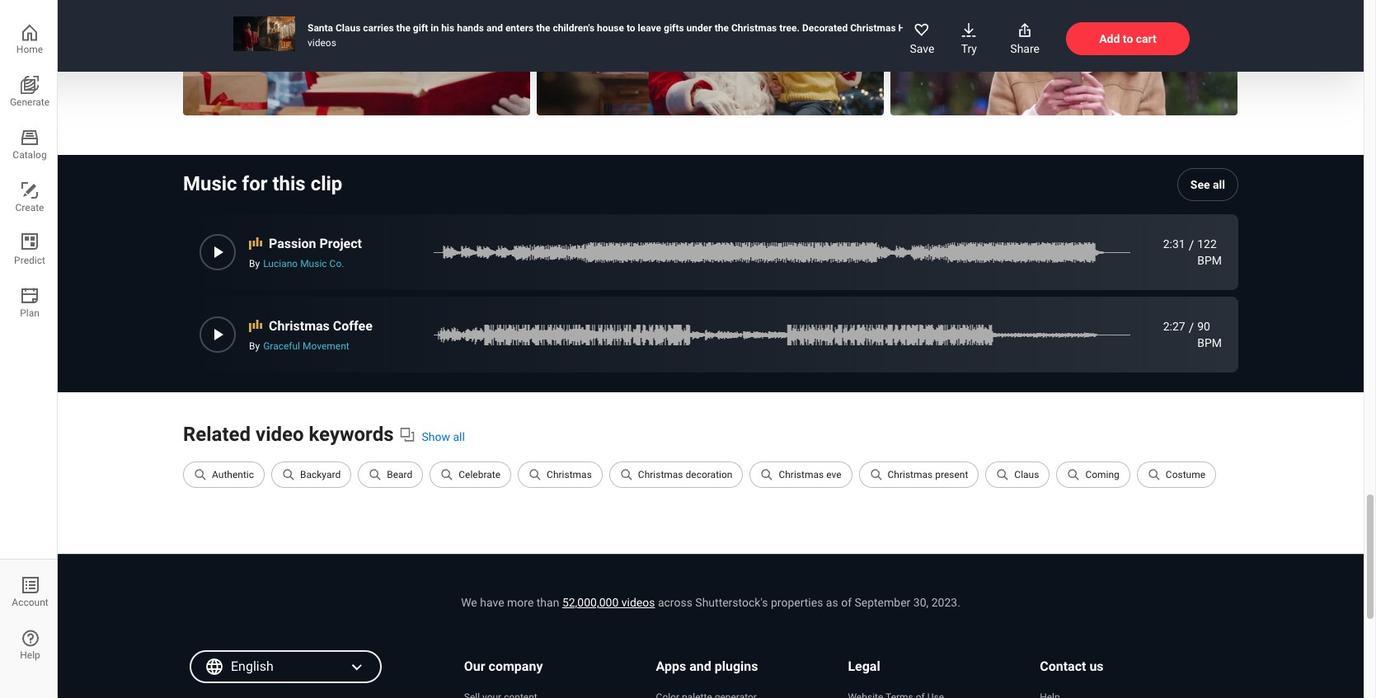 Task type: locate. For each thing, give the bounding box(es) containing it.
0 horizontal spatial music
[[183, 173, 237, 196]]

0 vertical spatial all
[[1213, 178, 1226, 191]]

clip
[[311, 173, 343, 196]]

bpm down 90
[[1198, 337, 1222, 350]]

1 / from the top
[[1189, 238, 1195, 254]]

0 vertical spatial tab list
[[0, 20, 57, 337]]

than
[[537, 597, 560, 610]]

2 by from the top
[[249, 341, 260, 353]]

home link
[[0, 20, 57, 59]]

generate link
[[0, 73, 57, 112]]

christmas for christmas decoration
[[638, 470, 683, 481]]

add to cart button
[[1066, 22, 1190, 55]]

legal
[[848, 659, 881, 675]]

all right the see
[[1213, 178, 1226, 191]]

1 bpm from the top
[[1198, 254, 1222, 268]]

christmas eve button
[[750, 462, 852, 489]]

christmas link
[[518, 462, 609, 489]]

music left the for
[[183, 173, 237, 196]]

2 horizontal spatial the
[[715, 22, 729, 34]]

0 vertical spatial videos
[[308, 37, 336, 49]]

2 tab list from the top
[[0, 559, 58, 699]]

0 vertical spatial by
[[249, 259, 260, 270]]

2 / from the top
[[1189, 320, 1195, 336]]

0 vertical spatial bpm
[[1198, 254, 1222, 268]]

to left leave
[[627, 22, 636, 34]]

by for passion
[[249, 259, 260, 270]]

1 tab list from the top
[[0, 20, 57, 337]]

/ left 90
[[1189, 320, 1195, 336]]

beard button
[[358, 462, 423, 489]]

christmas decoration link
[[609, 462, 750, 489]]

bpm down the 122 in the top right of the page
[[1198, 254, 1222, 268]]

christmas eve link
[[750, 462, 859, 489]]

by left luciano
[[249, 259, 260, 270]]

the left gift
[[396, 22, 411, 34]]

contact us
[[1040, 659, 1104, 675]]

1 horizontal spatial videos
[[622, 597, 655, 610]]

bpm inside '2:31 / 122 bpm'
[[1198, 254, 1222, 268]]

plan link
[[0, 284, 57, 323]]

bpm
[[1198, 254, 1222, 268], [1198, 337, 1222, 350]]

/ for coffee
[[1189, 320, 1195, 336]]

english button
[[190, 651, 382, 684]]

help link
[[0, 626, 58, 666]]

1 horizontal spatial all
[[1213, 178, 1226, 191]]

/ inside '2:31 / 122 bpm'
[[1189, 238, 1195, 254]]

english
[[231, 659, 274, 675]]

christmas button
[[518, 462, 603, 489]]

hands
[[457, 22, 484, 34]]

0 horizontal spatial videos
[[308, 37, 336, 49]]

coming button
[[1057, 462, 1131, 489]]

keywords
[[309, 423, 394, 447]]

2 bpm from the top
[[1198, 337, 1222, 350]]

by graceful movement
[[249, 341, 350, 353]]

beard
[[387, 470, 413, 481]]

the right enters
[[536, 22, 551, 34]]

september
[[855, 597, 911, 610]]

and right "apps"
[[690, 659, 712, 675]]

video
[[256, 423, 304, 447]]

1 vertical spatial tab list
[[0, 559, 58, 699]]

0 horizontal spatial to
[[627, 22, 636, 34]]

by left graceful
[[249, 341, 260, 353]]

try
[[961, 42, 977, 55]]

2:31 / 122 bpm
[[1164, 238, 1222, 268]]

0 horizontal spatial and
[[487, 22, 503, 34]]

christmas coffee link
[[269, 317, 373, 337]]

christmas present
[[888, 470, 969, 481]]

share
[[1011, 42, 1040, 55]]

related
[[183, 423, 251, 447]]

claus inside 'button'
[[1015, 470, 1040, 481]]

christmas for christmas coffee
[[269, 319, 330, 334]]

videos inside santa claus carries the gift in his hands and enters the children's house to leave gifts under the christmas tree. decorated christmas house videos
[[308, 37, 336, 49]]

1 horizontal spatial and
[[690, 659, 712, 675]]

videos down santa
[[308, 37, 336, 49]]

1 horizontal spatial the
[[536, 22, 551, 34]]

and inside santa claus carries the gift in his hands and enters the children's house to leave gifts under the christmas tree. decorated christmas house videos
[[487, 22, 503, 34]]

3 the from the left
[[715, 22, 729, 34]]

1 vertical spatial music
[[300, 259, 327, 270]]

share button
[[997, 8, 1053, 70]]

to inside button
[[1123, 32, 1134, 45]]

beard link
[[358, 462, 430, 489]]

1 by from the top
[[249, 259, 260, 270]]

christmas for christmas eve
[[779, 470, 824, 481]]

1 vertical spatial by
[[249, 341, 260, 353]]

122
[[1198, 238, 1217, 251]]

bearded santa claus reading book with lantern while spending time at the room with christmas decorations at the background. holidays spirit concept stock video image
[[183, 0, 530, 116]]

celebrate link
[[430, 462, 518, 489]]

music down passion project link
[[300, 259, 327, 270]]

claus left the coming button at bottom
[[1015, 470, 1040, 481]]

1 horizontal spatial claus
[[1015, 470, 1040, 481]]

by
[[249, 259, 260, 270], [249, 341, 260, 353]]

backyard
[[300, 470, 341, 481]]

celebrate button
[[430, 462, 511, 489]]

claus right santa
[[336, 22, 361, 34]]

1 vertical spatial claus
[[1015, 470, 1040, 481]]

to
[[627, 22, 636, 34], [1123, 32, 1134, 45]]

0 horizontal spatial all
[[453, 431, 465, 444]]

catalog
[[13, 149, 47, 161]]

0 horizontal spatial claus
[[336, 22, 361, 34]]

0 horizontal spatial the
[[396, 22, 411, 34]]

claus inside santa claus carries the gift in his hands and enters the children's house to leave gifts under the christmas tree. decorated christmas house videos
[[336, 22, 361, 34]]

and right hands
[[487, 22, 503, 34]]

christmas
[[732, 22, 777, 34], [851, 22, 896, 34], [269, 319, 330, 334], [547, 470, 592, 481], [638, 470, 683, 481], [779, 470, 824, 481], [888, 470, 933, 481]]

0 vertical spatial claus
[[336, 22, 361, 34]]

asset i will tell you but keep it in secret. portrait view of the little blonde girl sitting at the santa knees while sharing secrets with him image
[[537, 0, 884, 116]]

the right under
[[715, 22, 729, 34]]

bpm inside "2:27 / 90 bpm"
[[1198, 337, 1222, 350]]

all
[[1213, 178, 1226, 191], [453, 431, 465, 444]]

asset bearded santa claus reading book with lantern while spending time at the room with christmas decorations at the background. holidays spirit concept image
[[183, 0, 530, 116]]

bpm for passion project
[[1198, 254, 1222, 268]]

all right show
[[453, 431, 465, 444]]

coming
[[1086, 470, 1120, 481]]

videos
[[308, 37, 336, 49], [622, 597, 655, 610]]

of
[[841, 597, 852, 610]]

tab list containing home
[[0, 20, 57, 337]]

1 vertical spatial /
[[1189, 320, 1195, 336]]

0 vertical spatial and
[[487, 22, 503, 34]]

1 vertical spatial bpm
[[1198, 337, 1222, 350]]

videos left across
[[622, 597, 655, 610]]

see all
[[1191, 178, 1226, 191]]

house
[[899, 22, 927, 34]]

1 the from the left
[[396, 22, 411, 34]]

apps
[[656, 659, 686, 675]]

plugins
[[715, 659, 758, 675]]

christmas coffee
[[269, 319, 373, 334]]

all inside "button"
[[453, 431, 465, 444]]

costume button
[[1137, 462, 1217, 489]]

tab list containing account
[[0, 559, 58, 699]]

shimmering and punchy, featuring lo-fi piano, percussion, and electronic textures that create a wondrous and heartwarming mood. image
[[434, 325, 1131, 346]]

related video keywords
[[183, 423, 394, 447]]

claus link
[[986, 462, 1057, 489]]

apps and plugins
[[656, 659, 758, 675]]

to inside santa claus carries the gift in his hands and enters the children's house to leave gifts under the christmas tree. decorated christmas house videos
[[627, 22, 636, 34]]

/ inside "2:27 / 90 bpm"
[[1189, 320, 1195, 336]]

authentic
[[212, 470, 254, 481]]

authentic button
[[183, 462, 265, 489]]

co.
[[330, 259, 344, 270]]

decoration
[[686, 470, 733, 481]]

to left 'cart'
[[1123, 32, 1134, 45]]

music
[[183, 173, 237, 196], [300, 259, 327, 270]]

0 vertical spatial music
[[183, 173, 237, 196]]

save
[[910, 42, 935, 55]]

us
[[1090, 659, 1104, 675]]

1 vertical spatial videos
[[622, 597, 655, 610]]

copy keywords to clipboard image
[[400, 427, 416, 443]]

90
[[1198, 320, 1211, 334]]

claus
[[336, 22, 361, 34], [1015, 470, 1040, 481]]

/ left the 122 in the top right of the page
[[1189, 238, 1195, 254]]

claus button
[[986, 462, 1050, 489]]

1 horizontal spatial to
[[1123, 32, 1134, 45]]

account
[[12, 597, 48, 609]]

tree.
[[780, 22, 800, 34]]

more
[[507, 597, 534, 610]]

passion
[[269, 236, 316, 252]]

bpm for christmas coffee
[[1198, 337, 1222, 350]]

1 vertical spatial all
[[453, 431, 465, 444]]

by for christmas
[[249, 341, 260, 353]]

tab list
[[0, 20, 57, 337], [0, 559, 58, 699]]

santa claus carries the gift in his hands and enters the children's house to leave gifts under the christmas tree. decorated christmas house image
[[233, 16, 295, 51]]

0 vertical spatial /
[[1189, 238, 1195, 254]]

properties
[[771, 597, 824, 610]]



Task type: vqa. For each thing, say whether or not it's contained in the screenshot.
bottom "and"
yes



Task type: describe. For each thing, give the bounding box(es) containing it.
52,000,000
[[562, 597, 619, 610]]

as
[[826, 597, 839, 610]]

company
[[489, 659, 543, 675]]

christmas eve
[[779, 470, 842, 481]]

enters
[[506, 22, 534, 34]]

this
[[273, 173, 306, 196]]

1 horizontal spatial music
[[300, 259, 327, 270]]

music for this clip
[[183, 173, 343, 196]]

christmas decoration
[[638, 470, 733, 481]]

asset focused caucasian woman reads message while standing under the falling snow. cheerful santa claus surprises woman with his appearance and gives her gift. happy beautiful woman. image
[[891, 0, 1238, 116]]

coffee
[[333, 319, 373, 334]]

luciano
[[263, 259, 298, 270]]

authentic link
[[183, 462, 271, 489]]

gift
[[413, 22, 428, 34]]

/ for project
[[1189, 238, 1195, 254]]

help
[[20, 650, 40, 662]]

show all button
[[422, 428, 465, 448]]

luciano music co. link
[[260, 258, 344, 271]]

show
[[422, 431, 450, 444]]

costume link
[[1137, 462, 1223, 489]]

our company
[[464, 659, 543, 675]]

predict link
[[0, 231, 57, 271]]

decorated
[[803, 22, 848, 34]]

2023.
[[932, 597, 961, 610]]

backyard button
[[271, 462, 352, 489]]

project
[[320, 236, 362, 252]]

santa claus carries the gift in his hands and enters the children's house to leave gifts under the christmas tree. decorated christmas house videos
[[308, 22, 927, 49]]

across
[[658, 597, 693, 610]]

christmas for christmas present
[[888, 470, 933, 481]]

2 the from the left
[[536, 22, 551, 34]]

generate
[[10, 97, 50, 108]]

santa
[[308, 22, 333, 34]]

add
[[1100, 32, 1120, 45]]

under
[[687, 22, 712, 34]]

passion project
[[269, 236, 362, 252]]

30,
[[914, 597, 929, 610]]

show all
[[422, 431, 465, 444]]

in
[[431, 22, 439, 34]]

costume
[[1166, 470, 1206, 481]]

see all link
[[1178, 169, 1239, 202]]

create link
[[0, 178, 57, 218]]

present
[[936, 470, 969, 481]]

christmas for christmas
[[547, 470, 592, 481]]

coming link
[[1057, 462, 1137, 489]]

gifts
[[664, 22, 684, 34]]

shutterstock's
[[696, 597, 768, 610]]

for
[[242, 173, 268, 196]]

house
[[597, 22, 624, 34]]

see
[[1191, 178, 1210, 191]]

children's
[[553, 22, 595, 34]]

leave
[[638, 22, 662, 34]]

2:31
[[1164, 238, 1186, 251]]

christmas present button
[[859, 462, 979, 489]]

celebrate
[[459, 470, 501, 481]]

eve
[[827, 470, 842, 481]]

all for show all
[[453, 431, 465, 444]]

1 vertical spatial and
[[690, 659, 712, 675]]

i will tell you but keep it in secret. portrait view of the little blonde girl sitting at the santa knees while sharing secrets with him stock video image
[[537, 0, 884, 116]]

passion project link
[[269, 235, 362, 254]]

warm chill-out track with floating keyboards and synthesizer creating a satisfied mood. image
[[434, 242, 1131, 263]]

our
[[464, 659, 486, 675]]

his
[[441, 22, 455, 34]]

graceful
[[263, 341, 300, 353]]

2:27 / 90 bpm
[[1164, 320, 1222, 350]]

have
[[480, 597, 504, 610]]

account link
[[0, 573, 58, 613]]

predict
[[14, 255, 45, 266]]

backyard link
[[271, 462, 358, 489]]

52,000,000 videos link
[[562, 597, 655, 610]]

all for see all
[[1213, 178, 1226, 191]]

add to cart
[[1100, 32, 1157, 45]]

focused caucasian woman reads message while standing under the falling snow. cheerful santa claus surprises woman with his appearance and gives her gift. happy beautiful woman. stock video image
[[891, 0, 1238, 116]]

christmas present link
[[859, 462, 986, 489]]

plan
[[20, 308, 39, 319]]



